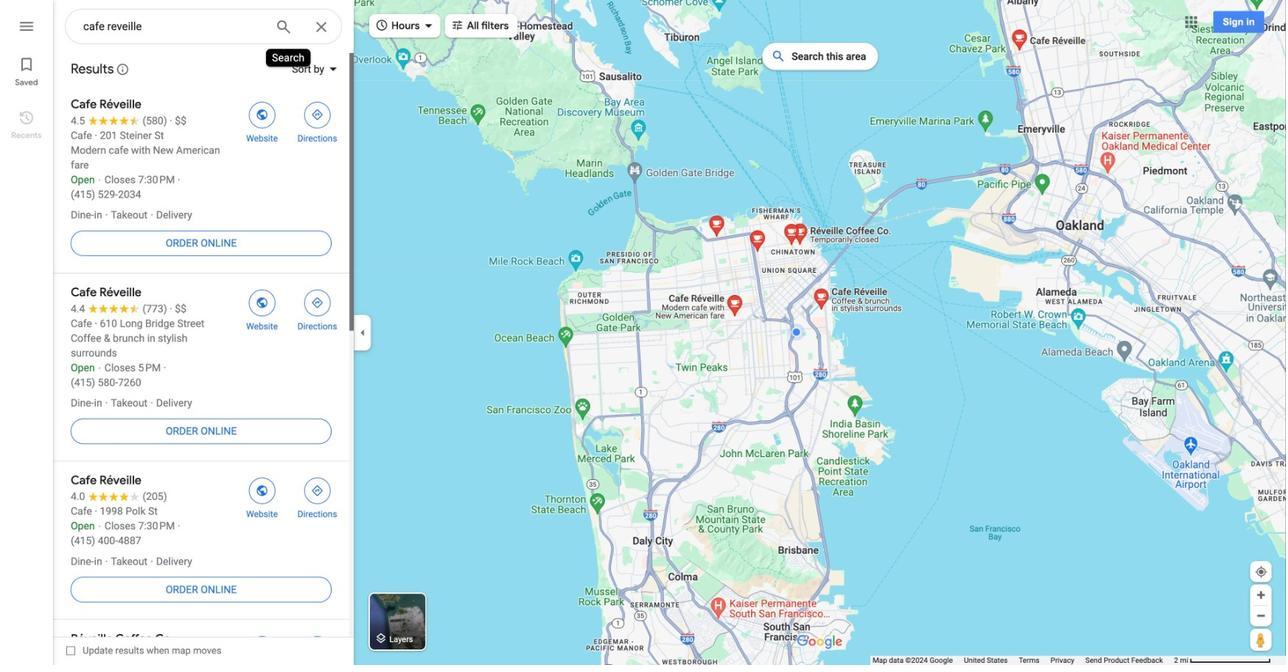 Task type: vqa. For each thing, say whether or not it's contained in the screenshot.
Very
no



Task type: describe. For each thing, give the bounding box(es) containing it.
show your location image
[[1256, 565, 1269, 579]]

results for cafe reveille feed
[[53, 52, 354, 665]]

none checkbox inside google maps element
[[66, 641, 222, 660]]

learn more about legal disclosure regarding public reviews on google maps image
[[116, 63, 129, 76]]

zoom out image
[[1256, 610, 1267, 621]]

cafe reveille field
[[65, 9, 342, 49]]

none search field inside google maps element
[[65, 9, 342, 49]]

zoom in image
[[1256, 590, 1267, 601]]



Task type: locate. For each thing, give the bounding box(es) containing it.
google maps element
[[0, 0, 1287, 665]]

collapse side panel image
[[355, 325, 371, 341]]

show street view coverage image
[[1251, 629, 1272, 651]]

None checkbox
[[66, 641, 222, 660]]

menu image
[[18, 18, 35, 35]]

None field
[[83, 18, 263, 35]]

None search field
[[65, 9, 342, 49]]

none field inside cafe reveille field
[[83, 18, 263, 35]]

list
[[0, 0, 53, 665]]



